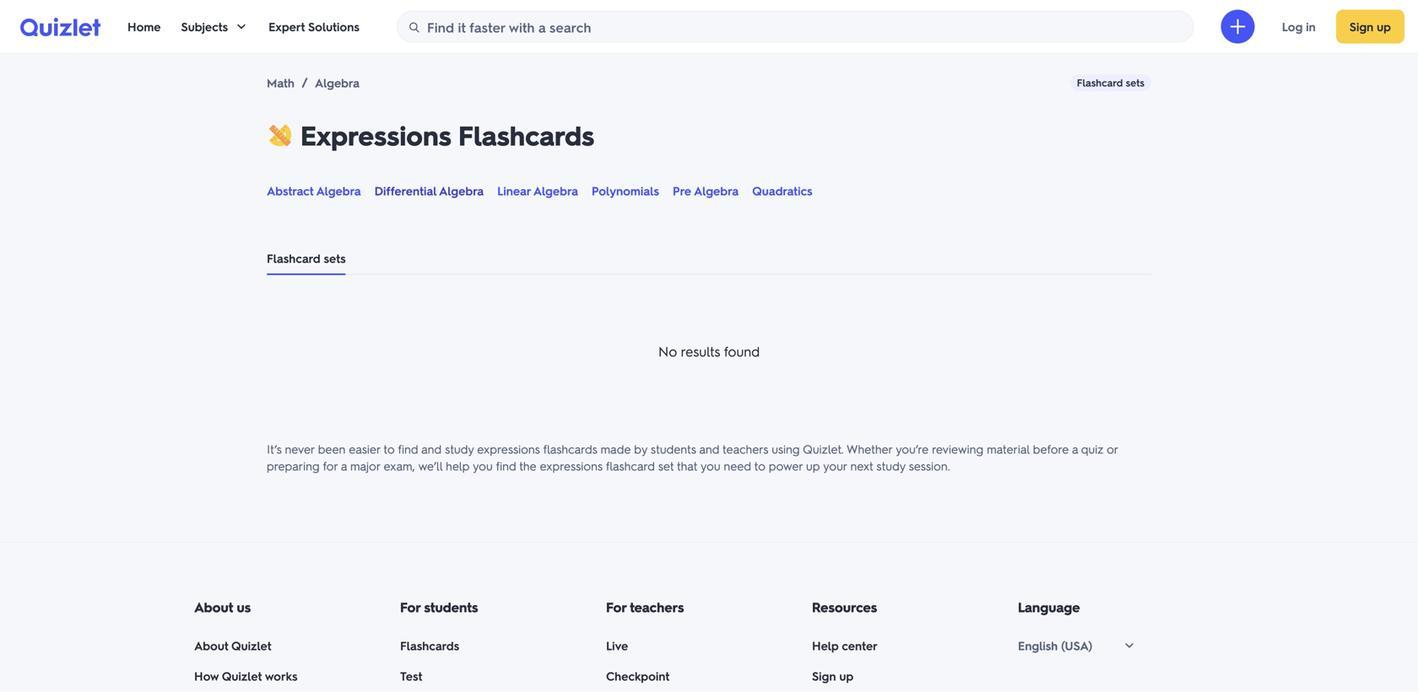Task type: describe. For each thing, give the bounding box(es) containing it.
0 horizontal spatial students
[[424, 598, 478, 616]]

expert solutions
[[268, 19, 359, 34]]

slash forward image
[[298, 76, 311, 89]]

caret down image
[[235, 20, 248, 33]]

by
[[634, 441, 647, 457]]

sign up link
[[812, 668, 854, 685]]

using
[[772, 441, 800, 457]]

found
[[724, 342, 760, 360]]

us
[[237, 598, 251, 616]]

create image
[[1228, 16, 1248, 37]]

0 vertical spatial flashcards
[[458, 117, 594, 152]]

no results found
[[658, 342, 760, 360]]

whether
[[847, 441, 892, 457]]

flashcards
[[543, 441, 597, 457]]

0 vertical spatial to
[[384, 441, 395, 457]]

language
[[1018, 598, 1080, 616]]

how quizlet works link
[[194, 668, 298, 685]]

0 vertical spatial study
[[445, 441, 474, 457]]

never
[[285, 441, 315, 457]]

before
[[1033, 441, 1069, 457]]

quadratics link
[[752, 182, 813, 199]]

up for sign up button
[[1377, 19, 1391, 34]]

been
[[318, 441, 345, 457]]

linear algebra
[[497, 183, 578, 198]]

expressions flashcards
[[301, 117, 594, 152]]

algebra for differential
[[439, 183, 484, 198]]

for teachers element
[[606, 597, 812, 692]]

algebra link
[[315, 74, 360, 91]]

abstract algebra link
[[267, 182, 361, 199]]

log in
[[1282, 19, 1316, 34]]

quiz
[[1081, 441, 1104, 457]]

flashcards link
[[400, 637, 459, 654]]

about for about quizlet
[[194, 638, 228, 653]]

math link
[[267, 74, 294, 91]]

checkpoint link
[[606, 668, 670, 685]]

expert
[[268, 19, 305, 34]]

flashcard
[[606, 458, 655, 474]]

about us element
[[194, 597, 400, 692]]

checkpoint
[[606, 669, 670, 684]]

set
[[658, 458, 674, 474]]

algebra for abstract
[[316, 183, 361, 198]]

easier
[[349, 441, 380, 457]]

2 quizlet image from the top
[[20, 18, 100, 36]]

how quizlet works
[[194, 669, 298, 684]]

1 you from the left
[[473, 458, 493, 474]]

center
[[842, 638, 878, 653]]

pre
[[673, 183, 691, 198]]

0 horizontal spatial sets
[[324, 251, 346, 266]]

quizlet for how
[[222, 669, 262, 684]]

1 and from the left
[[421, 441, 442, 457]]

algebra right slash forward icon
[[315, 75, 360, 90]]

for teachers
[[606, 598, 684, 616]]

solutions
[[308, 19, 359, 34]]

home link
[[127, 0, 161, 53]]

math image
[[267, 122, 294, 149]]

Search text field
[[427, 11, 1189, 43]]

1 horizontal spatial to
[[754, 458, 765, 474]]

quadratics
[[752, 183, 813, 198]]

sign up for sign up button
[[1350, 19, 1391, 34]]

2 you from the left
[[701, 458, 720, 474]]

help center link
[[812, 637, 878, 654]]

expert solutions link
[[268, 0, 359, 53]]

0 horizontal spatial a
[[341, 458, 347, 474]]

flashcards inside for students element
[[400, 638, 459, 653]]

sign for sign up link
[[812, 669, 836, 684]]

how
[[194, 669, 219, 684]]

major
[[350, 458, 380, 474]]

log
[[1282, 19, 1303, 34]]

the
[[519, 458, 537, 474]]

0 vertical spatial flashcard sets
[[1077, 76, 1145, 89]]

need
[[724, 458, 751, 474]]

preparing
[[267, 458, 320, 474]]

algebra for pre
[[694, 183, 739, 198]]

subjects button
[[181, 0, 248, 53]]

exam,
[[384, 458, 415, 474]]

help
[[812, 638, 839, 653]]

resources element
[[812, 597, 1018, 692]]

1 horizontal spatial flashcard
[[1077, 76, 1123, 89]]

differential
[[374, 183, 436, 198]]

0 vertical spatial sets
[[1126, 76, 1145, 89]]

algebra for linear
[[533, 183, 578, 198]]

made
[[601, 441, 631, 457]]

about quizlet link
[[194, 637, 271, 654]]

we'll
[[418, 458, 443, 474]]

for students
[[400, 598, 478, 616]]

about for about us
[[194, 598, 233, 616]]

power
[[769, 458, 803, 474]]



Task type: vqa. For each thing, say whether or not it's contained in the screenshot.
or
yes



Task type: locate. For each thing, give the bounding box(es) containing it.
for for for students
[[400, 598, 420, 616]]

0 horizontal spatial you
[[473, 458, 493, 474]]

1 horizontal spatial up
[[839, 669, 854, 684]]

test link
[[400, 668, 422, 685]]

log in button
[[1269, 10, 1329, 43]]

up inside button
[[1377, 19, 1391, 34]]

it's never been easier to find and study expressions flashcards made by students and teachers using quizlet. whether you're reviewing material before a quiz or preparing for a major exam, we'll help you find the expressions flashcard set that you need to power up your next study session.
[[267, 441, 1118, 474]]

expressions down the flashcards
[[540, 458, 603, 474]]

0 horizontal spatial study
[[445, 441, 474, 457]]

0 horizontal spatial find
[[398, 441, 418, 457]]

0 horizontal spatial flashcard sets
[[267, 251, 346, 266]]

expressions
[[301, 117, 451, 152]]

pre algebra
[[673, 183, 739, 198]]

up down "help center" link
[[839, 669, 854, 684]]

quizlet
[[231, 638, 271, 653], [222, 669, 262, 684]]

session.
[[909, 458, 950, 474]]

expressions
[[477, 441, 540, 457], [540, 458, 603, 474]]

that
[[677, 458, 697, 474]]

you right help
[[473, 458, 493, 474]]

quizlet.
[[803, 441, 844, 457]]

sign down help
[[812, 669, 836, 684]]

and up the we'll
[[421, 441, 442, 457]]

0 vertical spatial quizlet
[[231, 638, 271, 653]]

1 vertical spatial find
[[496, 458, 516, 474]]

language element
[[1018, 597, 1224, 654]]

1 vertical spatial flashcards
[[400, 638, 459, 653]]

for
[[323, 458, 338, 474]]

sign up inside button
[[1350, 19, 1391, 34]]

about us
[[194, 598, 251, 616]]

sign up button
[[1336, 10, 1405, 43]]

you
[[473, 458, 493, 474], [701, 458, 720, 474]]

0 horizontal spatial flashcard
[[267, 251, 320, 266]]

a left quiz
[[1072, 441, 1078, 457]]

help center
[[812, 638, 878, 653]]

works
[[265, 669, 298, 684]]

math
[[267, 75, 294, 90]]

0 horizontal spatial sign up
[[812, 669, 854, 684]]

Search field
[[397, 11, 1193, 43]]

you're
[[896, 441, 929, 457]]

quizlet image
[[20, 17, 100, 36], [20, 18, 100, 36]]

subjects
[[181, 19, 228, 34]]

polynomials
[[592, 183, 659, 198]]

pre algebra link
[[673, 182, 739, 199]]

or
[[1107, 441, 1118, 457]]

a
[[1072, 441, 1078, 457], [341, 458, 347, 474]]

abstract
[[267, 183, 314, 198]]

0 vertical spatial teachers
[[723, 441, 768, 457]]

for
[[400, 598, 420, 616], [606, 598, 626, 616]]

you right that
[[701, 458, 720, 474]]

reviewing
[[932, 441, 984, 457]]

1 horizontal spatial sets
[[1126, 76, 1145, 89]]

0 horizontal spatial and
[[421, 441, 442, 457]]

for up the "live" on the left of the page
[[606, 598, 626, 616]]

algebra right linear
[[533, 183, 578, 198]]

flashcards up the test
[[400, 638, 459, 653]]

up inside it's never been easier to find and study expressions flashcards made by students and teachers using quizlet. whether you're reviewing material before a quiz or preparing for a major exam, we'll help you find the expressions flashcard set that you need to power up your next study session.
[[806, 458, 820, 474]]

about up how
[[194, 638, 228, 653]]

up down quizlet.
[[806, 458, 820, 474]]

1 horizontal spatial for
[[606, 598, 626, 616]]

sign up for sign up link
[[812, 669, 854, 684]]

find left the
[[496, 458, 516, 474]]

1 horizontal spatial you
[[701, 458, 720, 474]]

2 vertical spatial up
[[839, 669, 854, 684]]

up inside resources element
[[839, 669, 854, 684]]

students
[[651, 441, 696, 457], [424, 598, 478, 616]]

0 horizontal spatial for
[[400, 598, 420, 616]]

linear algebra link
[[497, 182, 578, 199]]

flashcard sets link
[[267, 241, 346, 275]]

test
[[400, 669, 422, 684]]

in
[[1306, 19, 1316, 34]]

1 horizontal spatial study
[[877, 458, 905, 474]]

for for for teachers
[[606, 598, 626, 616]]

1 vertical spatial quizlet
[[222, 669, 262, 684]]

up for sign up link
[[839, 669, 854, 684]]

no
[[658, 342, 677, 360]]

1 vertical spatial up
[[806, 458, 820, 474]]

1 horizontal spatial flashcard sets
[[1077, 76, 1145, 89]]

1 vertical spatial students
[[424, 598, 478, 616]]

for students element
[[400, 597, 606, 692]]

resources
[[812, 598, 877, 616]]

for up flashcards link
[[400, 598, 420, 616]]

material
[[987, 441, 1030, 457]]

quizlet up how quizlet works link
[[231, 638, 271, 653]]

algebra right pre
[[694, 183, 739, 198]]

expressions up the
[[477, 441, 540, 457]]

up
[[1377, 19, 1391, 34], [806, 458, 820, 474], [839, 669, 854, 684]]

search image
[[408, 21, 421, 34]]

sign for sign up button
[[1350, 19, 1374, 34]]

polynomials link
[[592, 182, 659, 199]]

0 horizontal spatial teachers
[[630, 598, 684, 616]]

0 vertical spatial a
[[1072, 441, 1078, 457]]

flashcards
[[458, 117, 594, 152], [400, 638, 459, 653]]

0 horizontal spatial to
[[384, 441, 395, 457]]

results
[[681, 342, 720, 360]]

abstract algebra
[[267, 183, 361, 198]]

1 vertical spatial teachers
[[630, 598, 684, 616]]

students up set
[[651, 441, 696, 457]]

help
[[446, 458, 470, 474]]

1 quizlet image from the top
[[20, 17, 100, 36]]

a right for
[[341, 458, 347, 474]]

algebra right abstract
[[316, 183, 361, 198]]

2 and from the left
[[699, 441, 720, 457]]

next
[[850, 458, 873, 474]]

differential algebra link
[[374, 182, 484, 199]]

study down you're
[[877, 458, 905, 474]]

to up exam,
[[384, 441, 395, 457]]

0 vertical spatial expressions
[[477, 441, 540, 457]]

flashcard sets
[[1077, 76, 1145, 89], [267, 251, 346, 266]]

1 horizontal spatial and
[[699, 441, 720, 457]]

find up exam,
[[398, 441, 418, 457]]

linear
[[497, 183, 531, 198]]

0 vertical spatial sign
[[1350, 19, 1374, 34]]

about quizlet
[[194, 638, 271, 653]]

1 vertical spatial sign
[[812, 669, 836, 684]]

1 vertical spatial about
[[194, 638, 228, 653]]

1 vertical spatial sets
[[324, 251, 346, 266]]

None search field
[[397, 11, 1194, 43]]

sign up right in
[[1350, 19, 1391, 34]]

1 about from the top
[[194, 598, 233, 616]]

1 vertical spatial to
[[754, 458, 765, 474]]

sign up inside resources element
[[812, 669, 854, 684]]

2 about from the top
[[194, 638, 228, 653]]

teachers inside it's never been easier to find and study expressions flashcards made by students and teachers using quizlet. whether you're reviewing material before a quiz or preparing for a major exam, we'll help you find the expressions flashcard set that you need to power up your next study session.
[[723, 441, 768, 457]]

quizlet for about
[[231, 638, 271, 653]]

sign right in
[[1350, 19, 1374, 34]]

find
[[398, 441, 418, 457], [496, 458, 516, 474]]

1 vertical spatial a
[[341, 458, 347, 474]]

students up flashcards link
[[424, 598, 478, 616]]

0 vertical spatial flashcard
[[1077, 76, 1123, 89]]

algebra left linear
[[439, 183, 484, 198]]

1 vertical spatial flashcard sets
[[267, 251, 346, 266]]

teachers up need
[[723, 441, 768, 457]]

0 vertical spatial sign up
[[1350, 19, 1391, 34]]

sets
[[1126, 76, 1145, 89], [324, 251, 346, 266]]

1 horizontal spatial sign
[[1350, 19, 1374, 34]]

1 vertical spatial expressions
[[540, 458, 603, 474]]

1 vertical spatial study
[[877, 458, 905, 474]]

1 vertical spatial sign up
[[812, 669, 854, 684]]

sign up down help
[[812, 669, 854, 684]]

0 vertical spatial about
[[194, 598, 233, 616]]

2 for from the left
[[606, 598, 626, 616]]

0 vertical spatial up
[[1377, 19, 1391, 34]]

study
[[445, 441, 474, 457], [877, 458, 905, 474]]

to
[[384, 441, 395, 457], [754, 458, 765, 474]]

sign inside resources element
[[812, 669, 836, 684]]

students inside it's never been easier to find and study expressions flashcards made by students and teachers using quizlet. whether you're reviewing material before a quiz or preparing for a major exam, we'll help you find the expressions flashcard set that you need to power up your next study session.
[[651, 441, 696, 457]]

up right in
[[1377, 19, 1391, 34]]

sign inside button
[[1350, 19, 1374, 34]]

teachers up checkpoint link
[[630, 598, 684, 616]]

to right need
[[754, 458, 765, 474]]

0 vertical spatial find
[[398, 441, 418, 457]]

about left us
[[194, 598, 233, 616]]

live
[[606, 638, 628, 653]]

live link
[[606, 637, 628, 654]]

algebra
[[315, 75, 360, 90], [316, 183, 361, 198], [439, 183, 484, 198], [533, 183, 578, 198], [694, 183, 739, 198]]

flashcards up linear algebra
[[458, 117, 594, 152]]

study up help
[[445, 441, 474, 457]]

teachers
[[723, 441, 768, 457], [630, 598, 684, 616]]

1 horizontal spatial sign up
[[1350, 19, 1391, 34]]

2 horizontal spatial up
[[1377, 19, 1391, 34]]

0 vertical spatial students
[[651, 441, 696, 457]]

differential algebra
[[374, 183, 484, 198]]

1 horizontal spatial teachers
[[723, 441, 768, 457]]

0 horizontal spatial sign
[[812, 669, 836, 684]]

1 horizontal spatial a
[[1072, 441, 1078, 457]]

sign
[[1350, 19, 1374, 34], [812, 669, 836, 684]]

it's
[[267, 441, 282, 457]]

1 horizontal spatial students
[[651, 441, 696, 457]]

and right by
[[699, 441, 720, 457]]

about inside about quizlet link
[[194, 638, 228, 653]]

1 vertical spatial flashcard
[[267, 251, 320, 266]]

1 horizontal spatial find
[[496, 458, 516, 474]]

quizlet down about quizlet link on the left of the page
[[222, 669, 262, 684]]

flashcard
[[1077, 76, 1123, 89], [267, 251, 320, 266]]

your
[[823, 458, 847, 474]]

1 for from the left
[[400, 598, 420, 616]]

home
[[127, 19, 161, 34]]

0 horizontal spatial up
[[806, 458, 820, 474]]



